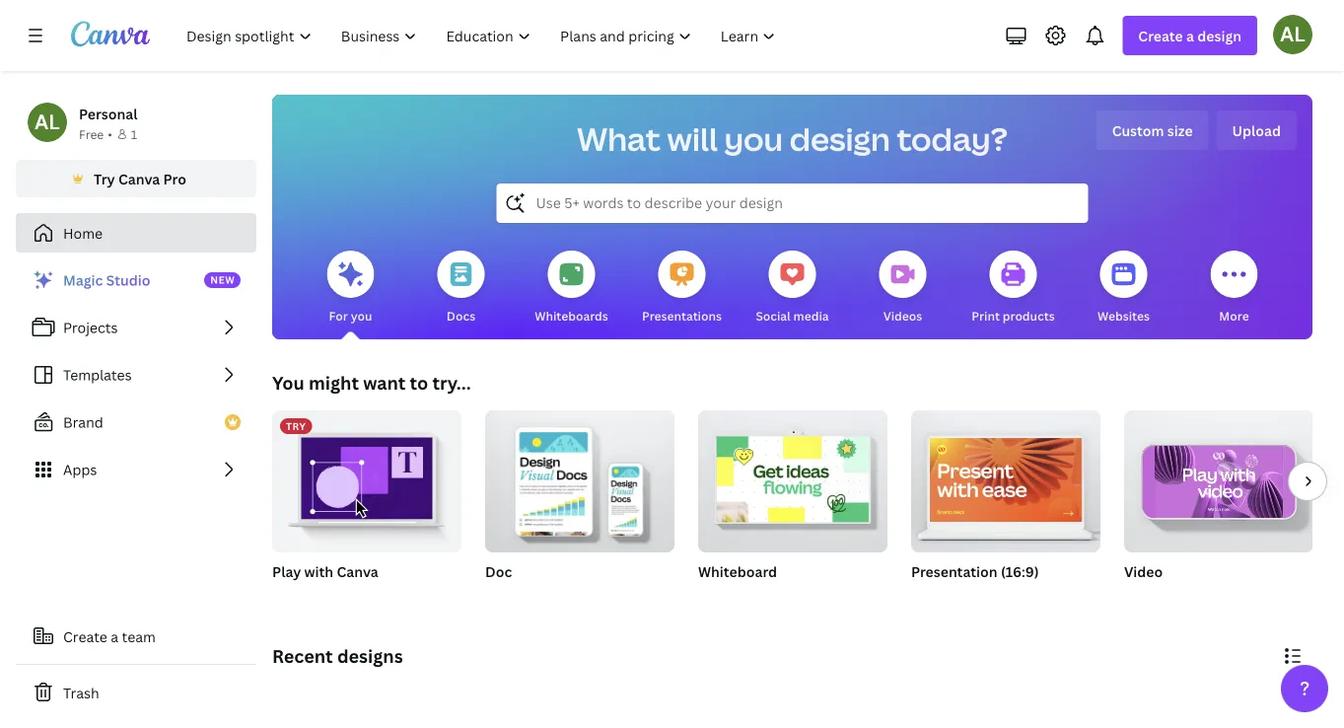 Task type: vqa. For each thing, say whether or not it's contained in the screenshot.
circle sticker group
no



Task type: locate. For each thing, give the bounding box(es) containing it.
new
[[210, 273, 235, 287]]

brand
[[63, 413, 103, 432]]

create a design button
[[1123, 16, 1258, 55]]

presentation (16:9) 1920 × 1080 px
[[912, 562, 1040, 604]]

apple lee image
[[1274, 15, 1313, 54], [28, 103, 67, 142]]

upload button
[[1217, 111, 1297, 150]]

you right "for"
[[351, 307, 372, 324]]

al button
[[1274, 15, 1313, 54]]

docs button
[[438, 237, 485, 339]]

1 vertical spatial create
[[63, 627, 107, 646]]

play with canva group
[[272, 410, 462, 582]]

top level navigation element
[[174, 16, 793, 55]]

upload
[[1233, 121, 1282, 140]]

canva
[[118, 169, 160, 188], [337, 562, 379, 581]]

1 horizontal spatial try
[[286, 419, 306, 433]]

websites button
[[1098, 237, 1150, 339]]

a
[[1187, 26, 1195, 45], [111, 627, 119, 646]]

1 vertical spatial a
[[111, 627, 119, 646]]

want
[[363, 370, 406, 395]]

0 vertical spatial canva
[[118, 169, 160, 188]]

canva right the with
[[337, 562, 379, 581]]

1 horizontal spatial a
[[1187, 26, 1195, 45]]

1080
[[951, 588, 981, 604]]

0 vertical spatial apple lee image
[[1274, 15, 1313, 54]]

whiteboard
[[699, 562, 778, 581]]

today?
[[897, 117, 1008, 160]]

try inside button
[[94, 169, 115, 188]]

try inside play with canva group
[[286, 419, 306, 433]]

social
[[756, 307, 791, 324]]

0 horizontal spatial apple lee image
[[28, 103, 67, 142]]

None search field
[[497, 184, 1089, 223]]

group
[[485, 403, 675, 553], [699, 403, 888, 553], [912, 403, 1101, 553], [1125, 403, 1314, 553]]

2 group from the left
[[699, 403, 888, 553]]

create left team
[[63, 627, 107, 646]]

a up size
[[1187, 26, 1195, 45]]

try down •
[[94, 169, 115, 188]]

what will you design today?
[[577, 117, 1008, 160]]

0 vertical spatial create
[[1139, 26, 1184, 45]]

videos button
[[880, 237, 927, 339]]

whiteboards
[[535, 307, 609, 324]]

create up "custom size"
[[1139, 26, 1184, 45]]

1 vertical spatial you
[[351, 307, 372, 324]]

play with canva
[[272, 562, 379, 581]]

create inside dropdown button
[[1139, 26, 1184, 45]]

to
[[410, 370, 428, 395]]

0 horizontal spatial you
[[351, 307, 372, 324]]

try canva pro button
[[16, 160, 257, 197]]

create inside button
[[63, 627, 107, 646]]

trash
[[63, 683, 99, 702]]

personal
[[79, 104, 138, 123]]

you might want to try...
[[272, 370, 471, 395]]

•
[[108, 126, 112, 142]]

magic studio
[[63, 271, 150, 290]]

design up search search field
[[790, 117, 891, 160]]

custom size button
[[1097, 111, 1209, 150]]

1 horizontal spatial apple lee image
[[1274, 15, 1313, 54]]

custom size
[[1113, 121, 1193, 140]]

try down you
[[286, 419, 306, 433]]

will
[[668, 117, 718, 160]]

a inside dropdown button
[[1187, 26, 1195, 45]]

you right 'will'
[[725, 117, 784, 160]]

apps
[[63, 460, 97, 479]]

you
[[272, 370, 305, 395]]

×
[[943, 588, 948, 604]]

create
[[1139, 26, 1184, 45], [63, 627, 107, 646]]

design left apple lee image
[[1198, 26, 1242, 45]]

apple lee image
[[1274, 15, 1313, 54]]

list
[[16, 260, 257, 489]]

0 vertical spatial try
[[94, 169, 115, 188]]

custom
[[1113, 121, 1165, 140]]

0 horizontal spatial try
[[94, 169, 115, 188]]

1 vertical spatial apple lee image
[[28, 103, 67, 142]]

1 vertical spatial canva
[[337, 562, 379, 581]]

you
[[725, 117, 784, 160], [351, 307, 372, 324]]

print products
[[972, 307, 1055, 324]]

group for video
[[1125, 403, 1314, 553]]

with
[[304, 562, 334, 581]]

canva left pro
[[118, 169, 160, 188]]

4 group from the left
[[1125, 403, 1314, 553]]

video group
[[1125, 403, 1314, 606]]

whiteboard group
[[699, 403, 888, 606]]

1 horizontal spatial canva
[[337, 562, 379, 581]]

0 horizontal spatial create
[[63, 627, 107, 646]]

0 horizontal spatial canva
[[118, 169, 160, 188]]

create for create a team
[[63, 627, 107, 646]]

1
[[131, 126, 137, 142]]

1 horizontal spatial design
[[1198, 26, 1242, 45]]

try...
[[433, 370, 471, 395]]

video
[[1125, 562, 1163, 581]]

studio
[[106, 271, 150, 290]]

design inside create a design dropdown button
[[1198, 26, 1242, 45]]

1 vertical spatial design
[[790, 117, 891, 160]]

group for doc
[[485, 403, 675, 553]]

try for try
[[286, 419, 306, 433]]

3 group from the left
[[912, 403, 1101, 553]]

0 horizontal spatial a
[[111, 627, 119, 646]]

0 vertical spatial design
[[1198, 26, 1242, 45]]

print
[[972, 307, 1000, 324]]

apple lee image for apple lee element
[[28, 103, 67, 142]]

play
[[272, 562, 301, 581]]

pro
[[163, 169, 186, 188]]

presentation (16:9) group
[[912, 403, 1101, 606]]

group for whiteboard
[[699, 403, 888, 553]]

try
[[94, 169, 115, 188], [286, 419, 306, 433]]

1 vertical spatial try
[[286, 419, 306, 433]]

1 group from the left
[[485, 403, 675, 553]]

0 vertical spatial a
[[1187, 26, 1195, 45]]

templates
[[63, 366, 132, 384]]

a left team
[[111, 627, 119, 646]]

a inside button
[[111, 627, 119, 646]]

design
[[1198, 26, 1242, 45], [790, 117, 891, 160]]

home
[[63, 223, 103, 242]]

for you button
[[327, 237, 374, 339]]

presentation
[[912, 562, 998, 581]]

media
[[794, 307, 829, 324]]

0 vertical spatial you
[[725, 117, 784, 160]]

1 horizontal spatial create
[[1139, 26, 1184, 45]]



Task type: describe. For each thing, give the bounding box(es) containing it.
recent designs
[[272, 644, 403, 668]]

group for presentation (16:9)
[[912, 403, 1101, 553]]

a for team
[[111, 627, 119, 646]]

try canva pro
[[94, 169, 186, 188]]

Search search field
[[536, 184, 1049, 222]]

create a team
[[63, 627, 156, 646]]

create for create a design
[[1139, 26, 1184, 45]]

0 horizontal spatial design
[[790, 117, 891, 160]]

canva inside button
[[118, 169, 160, 188]]

more
[[1220, 307, 1250, 324]]

free
[[79, 126, 104, 142]]

doc group
[[485, 403, 675, 606]]

try for try canva pro
[[94, 169, 115, 188]]

size
[[1168, 121, 1193, 140]]

projects link
[[16, 308, 257, 347]]

videos
[[884, 307, 923, 324]]

create a team button
[[16, 617, 257, 656]]

px
[[984, 588, 998, 604]]

more button
[[1211, 237, 1258, 339]]

magic
[[63, 271, 103, 290]]

presentations
[[642, 307, 722, 324]]

whiteboards button
[[535, 237, 609, 339]]

apple lee image for apple lee image
[[1274, 15, 1313, 54]]

for you
[[329, 307, 372, 324]]

trash link
[[16, 673, 257, 712]]

docs
[[447, 307, 476, 324]]

(16:9)
[[1001, 562, 1040, 581]]

apps link
[[16, 450, 257, 489]]

1920
[[912, 588, 940, 604]]

canva inside group
[[337, 562, 379, 581]]

websites
[[1098, 307, 1150, 324]]

team
[[122, 627, 156, 646]]

social media
[[756, 307, 829, 324]]

designs
[[337, 644, 403, 668]]

templates link
[[16, 355, 257, 395]]

products
[[1003, 307, 1055, 324]]

you inside button
[[351, 307, 372, 324]]

social media button
[[756, 237, 829, 339]]

create a design
[[1139, 26, 1242, 45]]

apple lee element
[[28, 103, 67, 142]]

brand link
[[16, 403, 257, 442]]

for
[[329, 307, 348, 324]]

what
[[577, 117, 661, 160]]

doc
[[485, 562, 512, 581]]

projects
[[63, 318, 118, 337]]

print products button
[[972, 237, 1055, 339]]

recent
[[272, 644, 333, 668]]

a for design
[[1187, 26, 1195, 45]]

might
[[309, 370, 359, 395]]

free •
[[79, 126, 112, 142]]

list containing magic studio
[[16, 260, 257, 489]]

presentations button
[[642, 237, 722, 339]]

1 horizontal spatial you
[[725, 117, 784, 160]]

home link
[[16, 213, 257, 253]]



